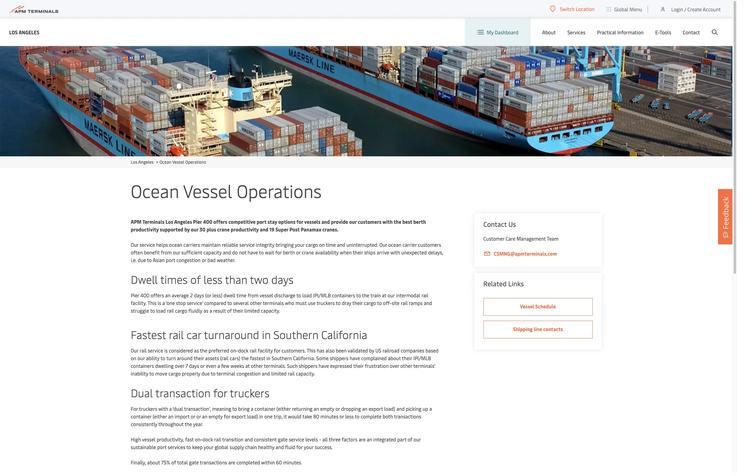Task type: describe. For each thing, give the bounding box(es) containing it.
to inside high vessel productivity, fast on-dock rail transition and consistent gate service levels - all three factors are an integrated part of our sustainable port services to keep your global supply chain healthy and fluid for your success.
[[187, 444, 191, 451]]

have inside our service helps ocean carriers maintain reliable service integrity bringing your cargo on time and uninterrupted. our ocean carrier customers often benefit from our sufficient capacity and do not have to wait for berth or crane availability when their ships arrive with unexpected delays, i.e. due to asian port congestion or bad weather.
[[248, 249, 258, 256]]

stay
[[268, 219, 278, 225]]

time inside our service helps ocean carriers maintain reliable service integrity bringing your cargo on time and uninterrupted. our ocean carrier customers often benefit from our sufficient capacity and do not have to wait for berth or crane availability when their ships arrive with unexpected delays, i.e. due to asian port congestion or bad weather.
[[326, 242, 336, 248]]

practical
[[598, 29, 617, 36]]

dual
[[131, 386, 153, 401]]

contact for contact us
[[484, 220, 507, 229]]

the inside apm terminals los angeles pier 400 offers competitive port stay options for vessels and provide our customers with the best berth productivity supported by our 30 plus crane productivity and 19 super post panamax cranes.
[[394, 219, 402, 225]]

your down levels
[[304, 444, 314, 451]]

or up minutes
[[336, 406, 340, 413]]

or up year.
[[197, 413, 201, 420]]

0 horizontal spatial about
[[147, 460, 160, 466]]

validated
[[348, 347, 368, 354]]

pier inside apm terminals los angeles pier 400 offers competitive port stay options for vessels and provide our customers with the best berth productivity supported by our 30 plus crane productivity and 19 super post panamax cranes.
[[193, 219, 202, 225]]

picking
[[406, 406, 422, 413]]

fastest
[[131, 327, 166, 342]]

about
[[543, 29, 556, 36]]

account
[[704, 6, 722, 12]]

in inside our rail service is considered as the preferred on-dock rail facility for customers. this has also been validated by us railroad companies based on our ability to turn around their assets (rail cars) the fastest in southern california. some shippers have complained about their ipi/mlb containers dwelling over 7 days or even a few weeks at other terminals. such shippers have expressed their frustration over other terminals' inability to move cargo properly due to terminal congestion and limited rail capacity.
[[267, 355, 271, 362]]

1 horizontal spatial load)
[[385, 406, 396, 413]]

rail up fastest
[[250, 347, 257, 354]]

containers inside pier 400 offers an average 2 days (or less) dwell time from vessel discharge to load ipi/mlb containers to the train at our intermodal rail facility. this is a 'one stop service' compared to several other terminals who must use truckers to dray their cargo to off-site rail ramps and struggle to load rail cargo fluidly as a result of their limited capacity.
[[332, 292, 356, 299]]

400 inside apm terminals los angeles pier 400 offers competitive port stay options for vessels and provide our customers with the best berth productivity supported by our 30 plus crane productivity and 19 super post panamax cranes.
[[203, 219, 213, 225]]

for inside apm terminals los angeles pier 400 offers competitive port stay options for vessels and provide our customers with the best berth productivity supported by our 30 plus crane productivity and 19 super post panamax cranes.
[[297, 219, 304, 225]]

crane inside our service helps ocean carriers maintain reliable service integrity bringing your cargo on time and uninterrupted. our ocean carrier customers often benefit from our sufficient capacity and do not have to wait for berth or crane availability when their ships arrive with unexpected delays, i.e. due to asian port congestion or bad weather.
[[302, 249, 314, 256]]

i.e.
[[131, 257, 137, 264]]

properly
[[182, 370, 201, 377]]

bringing
[[276, 242, 294, 248]]

companies
[[401, 347, 425, 354]]

and inside pier 400 offers an average 2 days (or less) dwell time from vessel discharge to load ipi/mlb containers to the train at our intermodal rail facility. this is a 'one stop service' compared to several other terminals who must use truckers to dray their cargo to off-site rail ramps and struggle to load rail cargo fluidly as a result of their limited capacity.
[[424, 300, 433, 307]]

'one
[[166, 300, 175, 307]]

dock inside high vessel productivity, fast on-dock rail transition and consistent gate service levels - all three factors are an integrated part of our sustainable port services to keep your global supply chain healthy and fluid for your success.
[[203, 436, 213, 443]]

high vessel productivity, fast on-dock rail transition and consistent gate service levels - all three factors are an integrated part of our sustainable port services to keep your global supply chain healthy and fluid for your success.
[[131, 436, 421, 451]]

arrive
[[377, 249, 390, 256]]

0 horizontal spatial container
[[131, 413, 152, 420]]

our inside pier 400 offers an average 2 days (or less) dwell time from vessel discharge to load ipi/mlb containers to the train at our intermodal rail facility. this is a 'one stop service' compared to several other terminals who must use truckers to dray their cargo to off-site rail ramps and struggle to load rail cargo fluidly as a result of their limited capacity.
[[388, 292, 395, 299]]

0 vertical spatial ocean
[[160, 159, 171, 165]]

has
[[317, 347, 325, 354]]

0 vertical spatial southern
[[274, 327, 319, 342]]

completed
[[237, 460, 260, 466]]

our up 'arrive'
[[380, 242, 388, 248]]

(rail
[[220, 355, 229, 362]]

to left bring
[[233, 406, 237, 413]]

0 horizontal spatial are
[[229, 460, 236, 466]]

us
[[376, 347, 382, 354]]

service inside our rail service is considered as the preferred on-dock rail facility for customers. this has also been validated by us railroad companies based on our ability to turn around their assets (rail cars) the fastest in southern california. some shippers have complained about their ipi/mlb containers dwelling over 7 days or even a few weeks at other terminals. such shippers have expressed their frustration over other terminals' inability to move cargo properly due to terminal congestion and limited rail capacity.
[[148, 347, 163, 354]]

transactions inside the for truckers with a 'dual transaction', meaning to bring a container (either returning an empty or dropping an export load) and picking up a container (either an import or or an empty for export load) in one trip, it would take 80 minutes or less to complete both transactions consistently throughout the year.
[[395, 413, 422, 420]]

information
[[618, 29, 644, 36]]

e-tools
[[656, 29, 672, 36]]

my
[[487, 29, 494, 36]]

rail up the ramps
[[422, 292, 429, 299]]

an inside high vessel productivity, fast on-dock rail transition and consistent gate service levels - all three factors are an integrated part of our sustainable port services to keep your global supply chain healthy and fluid for your success.
[[367, 436, 373, 443]]

an up 80
[[314, 406, 319, 413]]

based
[[426, 347, 439, 354]]

pier inside pier 400 offers an average 2 days (or less) dwell time from vessel discharge to load ipi/mlb containers to the train at our intermodal rail facility. this is a 'one stop service' compared to several other terminals who must use truckers to dray their cargo to off-site rail ramps and struggle to load rail cargo fluidly as a result of their limited capacity.
[[131, 292, 139, 299]]

their down companies at the bottom of page
[[402, 355, 413, 362]]

been
[[336, 347, 347, 354]]

options
[[279, 219, 296, 225]]

and up when
[[337, 242, 346, 248]]

1 horizontal spatial operations
[[237, 179, 322, 203]]

to up must
[[297, 292, 301, 299]]

and inside the for truckers with a 'dual transaction', meaning to bring a container (either returning an empty or dropping an export load) and picking up a container (either an import or or an empty for export load) in one trip, it would take 80 minutes or less to complete both transactions consistently throughout the year.
[[397, 406, 405, 413]]

result
[[214, 308, 226, 314]]

los for los angeles > ocean vessel operations
[[131, 159, 138, 165]]

to left the move
[[150, 370, 154, 377]]

a right bring
[[251, 406, 254, 413]]

to left wait
[[259, 249, 264, 256]]

your right keep
[[204, 444, 214, 451]]

0 horizontal spatial operations
[[186, 159, 206, 165]]

import
[[175, 413, 190, 420]]

vessel schedule link
[[484, 298, 593, 316]]

or down dropping
[[340, 413, 344, 420]]

stop
[[176, 300, 186, 307]]

fastest
[[250, 355, 266, 362]]

to left "train"
[[357, 292, 361, 299]]

southern inside our rail service is considered as the preferred on-dock rail facility for customers. this has also been validated by us railroad companies based on our ability to turn around their assets (rail cars) the fastest in southern california. some shippers have complained about their ipi/mlb containers dwelling over 7 days or even a few weeks at other terminals. such shippers have expressed their frustration over other terminals' inability to move cargo properly due to terminal congestion and limited rail capacity.
[[272, 355, 292, 362]]

global
[[615, 6, 629, 12]]

when
[[340, 249, 352, 256]]

0 vertical spatial export
[[369, 406, 383, 413]]

cars)
[[230, 355, 241, 362]]

1 vertical spatial gate
[[189, 460, 199, 466]]

1 over from the left
[[175, 363, 185, 370]]

service up not
[[240, 242, 255, 248]]

1 vertical spatial ocean
[[131, 179, 179, 203]]

rail down 'one
[[167, 308, 174, 314]]

contact us
[[484, 220, 517, 229]]

our left 30
[[191, 226, 199, 233]]

preferred
[[209, 347, 230, 354]]

cranes.
[[323, 226, 339, 233]]

year.
[[193, 421, 204, 428]]

19
[[270, 226, 275, 233]]

offers inside pier 400 offers an average 2 days (or less) dwell time from vessel discharge to load ipi/mlb containers to the train at our intermodal rail facility. this is a 'one stop service' compared to several other terminals who must use truckers to dray their cargo to off-site rail ramps and struggle to load rail cargo fluidly as a result of their limited capacity.
[[151, 292, 164, 299]]

rail up ability
[[140, 347, 147, 354]]

2 ocean from the left
[[389, 242, 402, 248]]

our inside our service helps ocean carriers maintain reliable service integrity bringing your cargo on time and uninterrupted. our ocean carrier customers often benefit from our sufficient capacity and do not have to wait for berth or crane availability when their ships arrive with unexpected delays, i.e. due to asian port congestion or bad weather.
[[173, 249, 180, 256]]

few
[[221, 363, 230, 370]]

contacts
[[544, 326, 563, 333]]

move
[[155, 370, 167, 377]]

2 vertical spatial have
[[319, 363, 329, 370]]

use
[[308, 300, 316, 307]]

30
[[200, 226, 206, 233]]

keep
[[192, 444, 203, 451]]

1 horizontal spatial empty
[[321, 406, 335, 413]]

ramps
[[409, 300, 423, 307]]

the right cars)
[[242, 355, 249, 362]]

other down fastest
[[251, 363, 263, 370]]

for inside the for truckers with a 'dual transaction', meaning to bring a container (either returning an empty or dropping an export load) and picking up a container (either an import or or an empty for export load) in one trip, it would take 80 minutes or less to complete both transactions consistently throughout the year.
[[224, 413, 231, 420]]

their left assets
[[194, 355, 204, 362]]

for truckers with a 'dual transaction', meaning to bring a container (either returning an empty or dropping an export load) and picking up a container (either an import or or an empty for export load) in one trip, it would take 80 minutes or less to complete both transactions consistently throughout the year.
[[131, 406, 432, 428]]

angeles for los angeles
[[19, 29, 39, 35]]

supported
[[160, 226, 184, 233]]

ability
[[146, 355, 160, 362]]

weeks
[[231, 363, 244, 370]]

their right dray
[[353, 300, 363, 307]]

dwell times of less than two days
[[131, 272, 294, 287]]

related links
[[484, 279, 524, 289]]

to right "struggle"
[[150, 308, 155, 314]]

our inside our rail service is considered as the preferred on-dock rail facility for customers. this has also been validated by us railroad companies based on our ability to turn around their assets (rail cars) the fastest in southern california. some shippers have complained about their ipi/mlb containers dwelling over 7 days or even a few weeks at other terminals. such shippers have expressed their frustration over other terminals' inability to move cargo properly due to terminal congestion and limited rail capacity.
[[138, 355, 145, 362]]

1 horizontal spatial los angeles link
[[131, 159, 154, 165]]

less inside the for truckers with a 'dual transaction', meaning to bring a container (either returning an empty or dropping an export load) and picking up a container (either an import or or an empty for export load) in one trip, it would take 80 minutes or less to complete both transactions consistently throughout the year.
[[346, 413, 354, 420]]

cargo inside our rail service is considered as the preferred on-dock rail facility for customers. this has also been validated by us railroad companies based on our ability to turn around their assets (rail cars) the fastest in southern california. some shippers have complained about their ipi/mlb containers dwelling over 7 days or even a few weeks at other terminals. such shippers have expressed their frustration over other terminals' inability to move cargo properly due to terminal congestion and limited rail capacity.
[[169, 370, 181, 377]]

maintain
[[202, 242, 221, 248]]

sustainable
[[131, 444, 156, 451]]

schedule
[[536, 303, 556, 310]]

practical information
[[598, 29, 644, 36]]

cargo down stop
[[175, 308, 187, 314]]

congestion inside our rail service is considered as the preferred on-dock rail facility for customers. this has also been validated by us railroad companies based on our ability to turn around their assets (rail cars) the fastest in southern california. some shippers have complained about their ipi/mlb containers dwelling over 7 days or even a few weeks at other terminals. such shippers have expressed their frustration over other terminals' inability to move cargo properly due to terminal congestion and limited rail capacity.
[[237, 370, 261, 377]]

success.
[[315, 444, 333, 451]]

a left result
[[210, 308, 212, 314]]

links
[[509, 279, 524, 289]]

california.
[[293, 355, 315, 362]]

throughout
[[159, 421, 184, 428]]

shipping
[[514, 326, 533, 333]]

bad
[[208, 257, 216, 264]]

minutes.
[[283, 460, 302, 466]]

our right provide
[[350, 219, 357, 225]]

line
[[534, 326, 543, 333]]

finally,
[[131, 460, 146, 466]]

with inside apm terminals los angeles pier 400 offers competitive port stay options for vessels and provide our customers with the best berth productivity supported by our 30 plus crane productivity and 19 super post panamax cranes.
[[383, 219, 393, 225]]

complete
[[361, 413, 382, 420]]

transaction
[[156, 386, 211, 401]]

the up assets
[[200, 347, 208, 354]]

to down even
[[211, 370, 216, 377]]

also
[[326, 347, 335, 354]]

1 vertical spatial have
[[350, 355, 360, 362]]

to up dwelling
[[161, 355, 165, 362]]

for inside our rail service is considered as the preferred on-dock rail facility for customers. this has also been validated by us railroad companies based on our ability to turn around their assets (rail cars) the fastest in southern california. some shippers have complained about their ipi/mlb containers dwelling over 7 days or even a few weeks at other terminals. such shippers have expressed their frustration over other terminals' inability to move cargo properly due to terminal congestion and limited rail capacity.
[[274, 347, 281, 354]]

and up chain
[[245, 436, 253, 443]]

to down dwell
[[228, 300, 232, 307]]

by inside our rail service is considered as the preferred on-dock rail facility for customers. this has also been validated by us railroad companies based on our ability to turn around their assets (rail cars) the fastest in southern california. some shippers have complained about their ipi/mlb containers dwelling over 7 days or even a few weeks at other terminals. such shippers have expressed their frustration over other terminals' inability to move cargo properly due to terminal congestion and limited rail capacity.
[[370, 347, 375, 354]]

ipi/mlb inside pier 400 offers an average 2 days (or less) dwell time from vessel discharge to load ipi/mlb containers to the train at our intermodal rail facility. this is a 'one stop service' compared to several other terminals who must use truckers to dray their cargo to off-site rail ramps and struggle to load rail cargo fluidly as a result of their limited capacity.
[[313, 292, 331, 299]]

finally, about 75% of total gate transactions are completed within 60 minutes.
[[131, 460, 302, 466]]

service up benefit
[[140, 242, 155, 248]]

berth inside our service helps ocean carriers maintain reliable service integrity bringing your cargo on time and uninterrupted. our ocean carrier customers often benefit from our sufficient capacity and do not have to wait for berth or crane availability when their ships arrive with unexpected delays, i.e. due to asian port congestion or bad weather.
[[283, 249, 295, 256]]

complained
[[362, 355, 387, 362]]

rail inside high vessel productivity, fast on-dock rail transition and consistent gate service levels - all three factors are an integrated part of our sustainable port services to keep your global supply chain healthy and fluid for your success.
[[214, 436, 221, 443]]

supply
[[230, 444, 244, 451]]

or down the post
[[296, 249, 301, 256]]

due inside our service helps ocean carriers maintain reliable service integrity bringing your cargo on time and uninterrupted. our ocean carrier customers often benefit from our sufficient capacity and do not have to wait for berth or crane availability when their ships arrive with unexpected delays, i.e. due to asian port congestion or bad weather.
[[138, 257, 146, 264]]

an up year.
[[202, 413, 208, 420]]

contact button
[[684, 18, 701, 46]]

pier 400 offers an average 2 days (or less) dwell time from vessel discharge to load ipi/mlb containers to the train at our intermodal rail facility. this is a 'one stop service' compared to several other terminals who must use truckers to dray their cargo to off-site rail ramps and struggle to load rail cargo fluidly as a result of their limited capacity.
[[131, 292, 433, 314]]

trip,
[[274, 413, 283, 420]]

my dashboard
[[487, 29, 519, 36]]

rail down such
[[288, 370, 295, 377]]

0 vertical spatial in
[[262, 327, 271, 342]]

cargo down "train"
[[364, 300, 376, 307]]

0 horizontal spatial load
[[156, 308, 166, 314]]

this inside our rail service is considered as the preferred on-dock rail facility for customers. this has also been validated by us railroad companies based on our ability to turn around their assets (rail cars) the fastest in southern california. some shippers have complained about their ipi/mlb containers dwelling over 7 days or even a few weeks at other terminals. such shippers have expressed their frustration over other terminals' inability to move cargo properly due to terminal congestion and limited rail capacity.
[[307, 347, 316, 354]]

assets
[[205, 355, 219, 362]]

1 productivity from the left
[[131, 226, 159, 233]]

are inside high vessel productivity, fast on-dock rail transition and consistent gate service levels - all three factors are an integrated part of our sustainable port services to keep your global supply chain healthy and fluid for your success.
[[359, 436, 366, 443]]

an up throughout
[[168, 413, 174, 420]]

truckers inside pier 400 offers an average 2 days (or less) dwell time from vessel discharge to load ipi/mlb containers to the train at our intermodal rail facility. this is a 'one stop service' compared to several other terminals who must use truckers to dray their cargo to off-site rail ramps and struggle to load rail cargo fluidly as a result of their limited capacity.
[[317, 300, 335, 307]]

1 vertical spatial vessel
[[183, 179, 232, 203]]

0 horizontal spatial transactions
[[200, 460, 227, 466]]

such
[[287, 363, 298, 370]]

our for apm terminals los angeles pier 400 offers competitive port stay options for vessels and provide our customers with the best berth productivity supported by our 30 plus crane productivity and 19 super post panamax cranes.
[[131, 242, 139, 248]]

weather.
[[217, 257, 236, 264]]

to down dropping
[[355, 413, 360, 420]]

1 ocean from the left
[[169, 242, 182, 248]]

0 vertical spatial container
[[255, 406, 276, 413]]

our rail service is considered as the preferred on-dock rail facility for customers. this has also been validated by us railroad companies based on our ability to turn around their assets (rail cars) the fastest in southern california. some shippers have complained about their ipi/mlb containers dwelling over 7 days or even a few weeks at other terminals. such shippers have expressed their frustration over other terminals' inability to move cargo properly due to terminal congestion and limited rail capacity.
[[131, 347, 439, 377]]

service inside high vessel productivity, fast on-dock rail transition and consistent gate service levels - all three factors are an integrated part of our sustainable port services to keep your global supply chain healthy and fluid for your success.
[[289, 436, 305, 443]]

1 vertical spatial truckers
[[230, 386, 270, 401]]

1 vertical spatial load)
[[247, 413, 258, 420]]

2 vertical spatial vessel
[[521, 303, 535, 310]]

1 vertical spatial empty
[[209, 413, 223, 420]]

and up weather. on the left of the page
[[223, 249, 231, 256]]

on inside our rail service is considered as the preferred on-dock rail facility for customers. this has also been validated by us railroad companies based on our ability to turn around their assets (rail cars) the fastest in southern california. some shippers have complained about their ipi/mlb containers dwelling over 7 days or even a few weeks at other terminals. such shippers have expressed their frustration over other terminals' inability to move cargo properly due to terminal congestion and limited rail capacity.
[[131, 355, 136, 362]]

about inside our rail service is considered as the preferred on-dock rail facility for customers. this has also been validated by us railroad companies based on our ability to turn around their assets (rail cars) the fastest in southern california. some shippers have complained about their ipi/mlb containers dwelling over 7 days or even a few weeks at other terminals. such shippers have expressed their frustration over other terminals' inability to move cargo properly due to terminal congestion and limited rail capacity.
[[388, 355, 401, 362]]

switch location button
[[551, 6, 595, 12]]

and left the 19
[[260, 226, 269, 233]]

and inside our rail service is considered as the preferred on-dock rail facility for customers. this has also been validated by us railroad companies based on our ability to turn around their assets (rail cars) the fastest in southern california. some shippers have complained about their ipi/mlb containers dwelling over 7 days or even a few weeks at other terminals. such shippers have expressed their frustration over other terminals' inability to move cargo properly due to terminal congestion and limited rail capacity.
[[262, 370, 270, 377]]

an inside pier 400 offers an average 2 days (or less) dwell time from vessel discharge to load ipi/mlb containers to the train at our intermodal rail facility. this is a 'one stop service' compared to several other terminals who must use truckers to dray their cargo to off-site rail ramps and struggle to load rail cargo fluidly as a result of their limited capacity.
[[165, 292, 171, 299]]

1 horizontal spatial load
[[303, 292, 312, 299]]

0 horizontal spatial los angeles link
[[9, 28, 39, 36]]

days for 2
[[194, 292, 204, 299]]

on- inside our rail service is considered as the preferred on-dock rail facility for customers. this has also been validated by us railroad companies based on our ability to turn around their assets (rail cars) the fastest in southern california. some shippers have complained about their ipi/mlb containers dwelling over 7 days or even a few weeks at other terminals. such shippers have expressed their frustration over other terminals' inability to move cargo properly due to terminal congestion and limited rail capacity.
[[231, 347, 238, 354]]

several
[[233, 300, 249, 307]]

0 vertical spatial vessel
[[172, 159, 184, 165]]

fluidly
[[189, 308, 203, 314]]

turn
[[167, 355, 176, 362]]

their down 'several'
[[233, 308, 243, 314]]

rail down 'intermodal'
[[401, 300, 408, 307]]

vessels
[[305, 219, 321, 225]]

an up complete
[[362, 406, 368, 413]]

as inside our rail service is considered as the preferred on-dock rail facility for customers. this has also been validated by us railroad companies based on our ability to turn around their assets (rail cars) the fastest in southern california. some shippers have complained about their ipi/mlb containers dwelling over 7 days or even a few weeks at other terminals. such shippers have expressed their frustration over other terminals' inability to move cargo properly due to terminal congestion and limited rail capacity.
[[194, 347, 199, 354]]

1 horizontal spatial shippers
[[330, 355, 349, 362]]

offers inside apm terminals los angeles pier 400 offers competitive port stay options for vessels and provide our customers with the best berth productivity supported by our 30 plus crane productivity and 19 super post panamax cranes.
[[214, 219, 228, 225]]

my dashboard button
[[478, 18, 519, 46]]

e-tools button
[[656, 18, 672, 46]]



Task type: vqa. For each thing, say whether or not it's contained in the screenshot.
MAERSK GLACIER 339N | 341S
no



Task type: locate. For each thing, give the bounding box(es) containing it.
0 vertical spatial shippers
[[330, 355, 349, 362]]

0 horizontal spatial due
[[138, 257, 146, 264]]

gate right the total
[[189, 460, 199, 466]]

2
[[190, 292, 193, 299]]

0 vertical spatial time
[[326, 242, 336, 248]]

0 horizontal spatial crane
[[217, 226, 230, 233]]

gate inside high vessel productivity, fast on-dock rail transition and consistent gate service levels - all three factors are an integrated part of our sustainable port services to keep your global supply chain healthy and fluid for your success.
[[278, 436, 288, 443]]

0 horizontal spatial congestion
[[177, 257, 201, 264]]

0 horizontal spatial empty
[[209, 413, 223, 420]]

helps
[[156, 242, 168, 248]]

0 horizontal spatial containers
[[131, 363, 154, 370]]

on inside our service helps ocean carriers maintain reliable service integrity bringing your cargo on time and uninterrupted. our ocean carrier customers often benefit from our sufficient capacity and do not have to wait for berth or crane availability when their ships arrive with unexpected delays, i.e. due to asian port congestion or bad weather.
[[320, 242, 325, 248]]

1 vertical spatial container
[[131, 413, 152, 420]]

to down benefit
[[147, 257, 152, 264]]

not
[[239, 249, 247, 256]]

0 horizontal spatial less
[[204, 272, 223, 287]]

a left 'dual on the bottom
[[169, 406, 172, 413]]

our down fastest
[[131, 347, 139, 354]]

our
[[131, 242, 139, 248], [380, 242, 388, 248], [131, 347, 139, 354]]

1 horizontal spatial contact
[[684, 29, 701, 36]]

1 vertical spatial on
[[131, 355, 136, 362]]

0 vertical spatial from
[[161, 249, 172, 256]]

levels
[[306, 436, 318, 443]]

turnaround
[[204, 327, 260, 342]]

2 vertical spatial los
[[166, 219, 173, 225]]

do
[[232, 249, 238, 256]]

dwell
[[131, 272, 158, 287]]

for right facility
[[274, 347, 281, 354]]

would
[[288, 413, 302, 420]]

chain
[[245, 444, 257, 451]]

limited
[[245, 308, 260, 314], [271, 370, 287, 377]]

fastest rail car turnaround in southern california
[[131, 327, 368, 342]]

customers up 'uninterrupted.'
[[358, 219, 382, 225]]

limited inside our rail service is considered as the preferred on-dock rail facility for customers. this has also been validated by us railroad companies based on our ability to turn around their assets (rail cars) the fastest in southern california. some shippers have complained about their ipi/mlb containers dwelling over 7 days or even a few weeks at other terminals. such shippers have expressed their frustration over other terminals' inability to move cargo properly due to terminal congestion and limited rail capacity.
[[271, 370, 287, 377]]

1 horizontal spatial time
[[326, 242, 336, 248]]

productivity down competitive
[[231, 226, 259, 233]]

service
[[140, 242, 155, 248], [240, 242, 255, 248], [148, 347, 163, 354], [289, 436, 305, 443]]

berth inside apm terminals los angeles pier 400 offers competitive port stay options for vessels and provide our customers with the best berth productivity supported by our 30 plus crane productivity and 19 super post panamax cranes.
[[414, 219, 426, 225]]

export up complete
[[369, 406, 383, 413]]

1 horizontal spatial truckers
[[230, 386, 270, 401]]

1 horizontal spatial as
[[204, 308, 209, 314]]

all
[[323, 436, 328, 443]]

export
[[369, 406, 383, 413], [232, 413, 246, 420]]

at inside our rail service is considered as the preferred on-dock rail facility for customers. this has also been validated by us railroad companies based on our ability to turn around their assets (rail cars) the fastest in southern california. some shippers have complained about their ipi/mlb containers dwelling over 7 days or even a few weeks at other terminals. such shippers have expressed their frustration over other terminals' inability to move cargo properly due to terminal congestion and limited rail capacity.
[[246, 363, 250, 370]]

terminals
[[143, 219, 165, 225]]

our up off-
[[388, 292, 395, 299]]

vessel schedule
[[521, 303, 556, 310]]

times
[[161, 272, 188, 287]]

other inside pier 400 offers an average 2 days (or less) dwell time from vessel discharge to load ipi/mlb containers to the train at our intermodal rail facility. this is a 'one stop service' compared to several other terminals who must use truckers to dray their cargo to off-site rail ramps and struggle to load rail cargo fluidly as a result of their limited capacity.
[[250, 300, 262, 307]]

0 horizontal spatial shippers
[[299, 363, 318, 370]]

on- up cars)
[[231, 347, 238, 354]]

for up meaning
[[213, 386, 227, 401]]

for inside high vessel productivity, fast on-dock rail transition and consistent gate service levels - all three factors are an integrated part of our sustainable port services to keep your global supply chain healthy and fluid for your success.
[[297, 444, 303, 451]]

1 vertical spatial in
[[267, 355, 271, 362]]

ocean right >
[[160, 159, 171, 165]]

with inside our service helps ocean carriers maintain reliable service integrity bringing your cargo on time and uninterrupted. our ocean carrier customers often benefit from our sufficient capacity and do not have to wait for berth or crane availability when their ships arrive with unexpected delays, i.e. due to asian port congestion or bad weather.
[[391, 249, 400, 256]]

0 vertical spatial offers
[[214, 219, 228, 225]]

by inside apm terminals los angeles pier 400 offers competitive port stay options for vessels and provide our customers with the best berth productivity supported by our 30 plus crane productivity and 19 super post panamax cranes.
[[185, 226, 190, 233]]

at
[[382, 292, 387, 299], [246, 363, 250, 370]]

contact down login / create account link
[[684, 29, 701, 36]]

0 horizontal spatial on
[[131, 355, 136, 362]]

ocean up 'arrive'
[[389, 242, 402, 248]]

1 horizontal spatial due
[[202, 370, 210, 377]]

port right asian
[[166, 257, 175, 264]]

limited down terminals.
[[271, 370, 287, 377]]

this inside pier 400 offers an average 2 days (or less) dwell time from vessel discharge to load ipi/mlb containers to the train at our intermodal rail facility. this is a 'one stop service' compared to several other terminals who must use truckers to dray their cargo to off-site rail ramps and struggle to load rail cargo fluidly as a result of their limited capacity.
[[148, 300, 157, 307]]

truckers inside the for truckers with a 'dual transaction', meaning to bring a container (either returning an empty or dropping an export load) and picking up a container (either an import or or an empty for export load) in one trip, it would take 80 minutes or less to complete both transactions consistently throughout the year.
[[139, 406, 157, 413]]

are
[[359, 436, 366, 443], [229, 460, 236, 466]]

is inside pier 400 offers an average 2 days (or less) dwell time from vessel discharge to load ipi/mlb containers to the train at our intermodal rail facility. this is a 'one stop service' compared to several other terminals who must use truckers to dray their cargo to off-site rail ramps and struggle to load rail cargo fluidly as a result of their limited capacity.
[[158, 300, 161, 307]]

is inside our rail service is considered as the preferred on-dock rail facility for customers. this has also been validated by us railroad companies based on our ability to turn around their assets (rail cars) the fastest in southern california. some shippers have complained about their ipi/mlb containers dwelling over 7 days or even a few weeks at other terminals. such shippers have expressed their frustration over other terminals' inability to move cargo properly due to terminal congestion and limited rail capacity.
[[164, 347, 168, 354]]

an up 'one
[[165, 292, 171, 299]]

port inside apm terminals los angeles pier 400 offers competitive port stay options for vessels and provide our customers with the best berth productivity supported by our 30 plus crane productivity and 19 super post panamax cranes.
[[257, 219, 267, 225]]

berth down bringing
[[283, 249, 295, 256]]

angeles for los angeles > ocean vessel operations
[[138, 159, 154, 165]]

services
[[168, 444, 185, 451]]

1 vertical spatial 400
[[141, 292, 150, 299]]

1 horizontal spatial limited
[[271, 370, 287, 377]]

this right facility.
[[148, 300, 157, 307]]

1 horizontal spatial gate
[[278, 436, 288, 443]]

1 horizontal spatial have
[[319, 363, 329, 370]]

offers down dwell
[[151, 292, 164, 299]]

0 vertical spatial by
[[185, 226, 190, 233]]

0 horizontal spatial load)
[[247, 413, 258, 420]]

1 horizontal spatial are
[[359, 436, 366, 443]]

a inside our rail service is considered as the preferred on-dock rail facility for customers. this has also been validated by us railroad companies based on our ability to turn around their assets (rail cars) the fastest in southern california. some shippers have complained about their ipi/mlb containers dwelling over 7 days or even a few weeks at other terminals. such shippers have expressed their frustration over other terminals' inability to move cargo properly due to terminal congestion and limited rail capacity.
[[218, 363, 220, 370]]

0 vertical spatial los angeles link
[[9, 28, 39, 36]]

1 horizontal spatial transactions
[[395, 413, 422, 420]]

availability
[[315, 249, 339, 256]]

limited inside pier 400 offers an average 2 days (or less) dwell time from vessel discharge to load ipi/mlb containers to the train at our intermodal rail facility. this is a 'one stop service' compared to several other terminals who must use truckers to dray their cargo to off-site rail ramps and struggle to load rail cargo fluidly as a result of their limited capacity.
[[245, 308, 260, 314]]

in left one
[[260, 413, 263, 420]]

60
[[276, 460, 282, 466]]

2 vertical spatial in
[[260, 413, 263, 420]]

unexpected
[[402, 249, 427, 256]]

los angeles > ocean vessel operations
[[131, 159, 206, 165]]

1 vertical spatial about
[[147, 460, 160, 466]]

0 vertical spatial ipi/mlb
[[313, 292, 331, 299]]

our inside high vessel productivity, fast on-dock rail transition and consistent gate service levels - all three factors are an integrated part of our sustainable port services to keep your global supply chain healthy and fluid for your success.
[[414, 436, 421, 443]]

our right part
[[414, 436, 421, 443]]

0 vertical spatial los
[[9, 29, 18, 35]]

about left 75%
[[147, 460, 160, 466]]

less up less)
[[204, 272, 223, 287]]

days inside pier 400 offers an average 2 days (or less) dwell time from vessel discharge to load ipi/mlb containers to the train at our intermodal rail facility. this is a 'one stop service' compared to several other terminals who must use truckers to dray their cargo to off-site rail ramps and struggle to load rail cargo fluidly as a result of their limited capacity.
[[194, 292, 204, 299]]

0 horizontal spatial los
[[9, 29, 18, 35]]

and right the ramps
[[424, 300, 433, 307]]

1 horizontal spatial at
[[382, 292, 387, 299]]

1 vertical spatial los angeles link
[[131, 159, 154, 165]]

sufficient
[[182, 249, 202, 256]]

0 horizontal spatial over
[[175, 363, 185, 370]]

rail up considered
[[169, 327, 184, 342]]

pier up 30
[[193, 219, 202, 225]]

capacity. inside pier 400 offers an average 2 days (or less) dwell time from vessel discharge to load ipi/mlb containers to the train at our intermodal rail facility. this is a 'one stop service' compared to several other terminals who must use truckers to dray their cargo to off-site rail ramps and struggle to load rail cargo fluidly as a result of their limited capacity.
[[261, 308, 280, 314]]

400 inside pier 400 offers an average 2 days (or less) dwell time from vessel discharge to load ipi/mlb containers to the train at our intermodal rail facility. this is a 'one stop service' compared to several other terminals who must use truckers to dray their cargo to off-site rail ramps and struggle to load rail cargo fluidly as a result of their limited capacity.
[[141, 292, 150, 299]]

days inside our rail service is considered as the preferred on-dock rail facility for customers. this has also been validated by us railroad companies based on our ability to turn around their assets (rail cars) the fastest in southern california. some shippers have complained about their ipi/mlb containers dwelling over 7 days or even a few weeks at other terminals. such shippers have expressed their frustration over other terminals' inability to move cargo properly due to terminal congestion and limited rail capacity.
[[189, 363, 199, 370]]

our service helps ocean carriers maintain reliable service integrity bringing your cargo on time and uninterrupted. our ocean carrier customers often benefit from our sufficient capacity and do not have to wait for berth or crane availability when their ships arrive with unexpected delays, i.e. due to asian port congestion or bad weather.
[[131, 242, 444, 264]]

time inside pier 400 offers an average 2 days (or less) dwell time from vessel discharge to load ipi/mlb containers to the train at our intermodal rail facility. this is a 'one stop service' compared to several other terminals who must use truckers to dray their cargo to off-site rail ramps and struggle to load rail cargo fluidly as a result of their limited capacity.
[[237, 292, 247, 299]]

ocean vessel operations
[[131, 179, 322, 203]]

container up one
[[255, 406, 276, 413]]

or down transaction',
[[191, 413, 195, 420]]

1 horizontal spatial customers
[[418, 242, 442, 248]]

75%
[[161, 460, 170, 466]]

at inside pier 400 offers an average 2 days (or less) dwell time from vessel discharge to load ipi/mlb containers to the train at our intermodal rail facility. this is a 'one stop service' compared to several other terminals who must use truckers to dray their cargo to off-site rail ramps and struggle to load rail cargo fluidly as a result of their limited capacity.
[[382, 292, 387, 299]]

1 horizontal spatial los
[[131, 159, 138, 165]]

0 horizontal spatial have
[[248, 249, 258, 256]]

of right 75%
[[172, 460, 176, 466]]

a left 'one
[[163, 300, 165, 307]]

1 vertical spatial load
[[156, 308, 166, 314]]

for inside our service helps ocean carriers maintain reliable service integrity bringing your cargo on time and uninterrupted. our ocean carrier customers often benefit from our sufficient capacity and do not have to wait for berth or crane availability when their ships arrive with unexpected delays, i.e. due to asian port congestion or bad weather.
[[276, 249, 282, 256]]

vessel inside pier 400 offers an average 2 days (or less) dwell time from vessel discharge to load ipi/mlb containers to the train at our intermodal rail facility. this is a 'one stop service' compared to several other terminals who must use truckers to dray their cargo to off-site rail ramps and struggle to load rail cargo fluidly as a result of their limited capacity.
[[260, 292, 273, 299]]

their down validated
[[354, 363, 364, 370]]

in down facility
[[267, 355, 271, 362]]

los inside apm terminals los angeles pier 400 offers competitive port stay options for vessels and provide our customers with the best berth productivity supported by our 30 plus crane productivity and 19 super post panamax cranes.
[[166, 219, 173, 225]]

contact for contact
[[684, 29, 701, 36]]

panamax
[[301, 226, 322, 233]]

ipi/mlb inside our rail service is considered as the preferred on-dock rail facility for customers. this has also been validated by us railroad companies based on our ability to turn around their assets (rail cars) the fastest in southern california. some shippers have complained about their ipi/mlb containers dwelling over 7 days or even a few weeks at other terminals. such shippers have expressed their frustration over other terminals' inability to move cargo properly due to terminal congestion and limited rail capacity.
[[414, 355, 432, 362]]

0 horizontal spatial offers
[[151, 292, 164, 299]]

at up off-
[[382, 292, 387, 299]]

carrier
[[403, 242, 417, 248]]

0 horizontal spatial limited
[[245, 308, 260, 314]]

(either
[[277, 406, 291, 413], [153, 413, 167, 420]]

of right part
[[408, 436, 413, 443]]

1 horizontal spatial dock
[[238, 347, 249, 354]]

1 vertical spatial days
[[194, 292, 204, 299]]

0 horizontal spatial dock
[[203, 436, 213, 443]]

or inside our rail service is considered as the preferred on-dock rail facility for customers. this has also been validated by us railroad companies based on our ability to turn around their assets (rail cars) the fastest in southern california. some shippers have complained about their ipi/mlb containers dwelling over 7 days or even a few weeks at other terminals. such shippers have expressed their frustration over other terminals' inability to move cargo properly due to terminal congestion and limited rail capacity.
[[201, 363, 205, 370]]

bring
[[238, 406, 250, 413]]

containers inside our rail service is considered as the preferred on-dock rail facility for customers. this has also been validated by us railroad companies based on our ability to turn around their assets (rail cars) the fastest in southern california. some shippers have complained about their ipi/mlb containers dwelling over 7 days or even a few weeks at other terminals. such shippers have expressed their frustration over other terminals' inability to move cargo properly due to terminal congestion and limited rail capacity.
[[131, 363, 154, 370]]

ocean right helps
[[169, 242, 182, 248]]

angeles inside apm terminals los angeles pier 400 offers competitive port stay options for vessels and provide our customers with the best berth productivity supported by our 30 plus crane productivity and 19 super post panamax cranes.
[[174, 219, 192, 225]]

gate up fluid
[[278, 436, 288, 443]]

the down import
[[185, 421, 192, 428]]

feedback button
[[719, 189, 734, 244]]

from up 'several'
[[248, 292, 259, 299]]

for
[[131, 406, 138, 413]]

our inside our rail service is considered as the preferred on-dock rail facility for customers. this has also been validated by us railroad companies based on our ability to turn around their assets (rail cars) the fastest in southern california. some shippers have complained about their ipi/mlb containers dwelling over 7 days or even a few weeks at other terminals. such shippers have expressed their frustration over other terminals' inability to move cargo properly due to terminal congestion and limited rail capacity.
[[131, 347, 139, 354]]

days for two
[[272, 272, 294, 287]]

take
[[303, 413, 312, 420]]

average
[[172, 292, 189, 299]]

0 vertical spatial less
[[204, 272, 223, 287]]

pier
[[193, 219, 202, 225], [131, 292, 139, 299]]

at right weeks at the left of page
[[246, 363, 250, 370]]

(either up it at left
[[277, 406, 291, 413]]

1 vertical spatial this
[[307, 347, 316, 354]]

port inside high vessel productivity, fast on-dock rail transition and consistent gate service levels - all three factors are an integrated part of our sustainable port services to keep your global supply chain healthy and fluid for your success.
[[157, 444, 167, 451]]

your inside our service helps ocean carriers maintain reliable service integrity bringing your cargo on time and uninterrupted. our ocean carrier customers often benefit from our sufficient capacity and do not have to wait for berth or crane availability when their ships arrive with unexpected delays, i.e. due to asian port congestion or bad weather.
[[295, 242, 305, 248]]

over down railroad on the bottom right of page
[[390, 363, 400, 370]]

on up inability
[[131, 355, 136, 362]]

southern
[[274, 327, 319, 342], [272, 355, 292, 362]]

customer care management team
[[484, 235, 559, 242]]

1 vertical spatial transactions
[[200, 460, 227, 466]]

from inside our service helps ocean carriers maintain reliable service integrity bringing your cargo on time and uninterrupted. our ocean carrier customers often benefit from our sufficient capacity and do not have to wait for berth or crane availability when their ships arrive with unexpected delays, i.e. due to asian port congestion or bad weather.
[[161, 249, 172, 256]]

1 vertical spatial ipi/mlb
[[414, 355, 432, 362]]

1 horizontal spatial ipi/mlb
[[414, 355, 432, 362]]

limited down 'several'
[[245, 308, 260, 314]]

7
[[186, 363, 188, 370]]

1 vertical spatial export
[[232, 413, 246, 420]]

is
[[158, 300, 161, 307], [164, 347, 168, 354]]

0 horizontal spatial capacity.
[[261, 308, 280, 314]]

'dual
[[173, 406, 183, 413]]

care
[[506, 235, 516, 242]]

customers
[[358, 219, 382, 225], [418, 242, 442, 248]]

1 vertical spatial port
[[166, 257, 175, 264]]

1 vertical spatial capacity.
[[296, 370, 315, 377]]

the left best
[[394, 219, 402, 225]]

2 horizontal spatial have
[[350, 355, 360, 362]]

within
[[261, 460, 275, 466]]

the inside pier 400 offers an average 2 days (or less) dwell time from vessel discharge to load ipi/mlb containers to the train at our intermodal rail facility. this is a 'one stop service' compared to several other terminals who must use truckers to dray their cargo to off-site rail ramps and struggle to load rail cargo fluidly as a result of their limited capacity.
[[362, 292, 370, 299]]

customers inside apm terminals los angeles pier 400 offers competitive port stay options for vessels and provide our customers with the best berth productivity supported by our 30 plus crane productivity and 19 super post panamax cranes.
[[358, 219, 382, 225]]

from inside pier 400 offers an average 2 days (or less) dwell time from vessel discharge to load ipi/mlb containers to the train at our intermodal rail facility. this is a 'one stop service' compared to several other terminals who must use truckers to dray their cargo to off-site rail ramps and struggle to load rail cargo fluidly as a result of their limited capacity.
[[248, 292, 259, 299]]

who
[[285, 300, 295, 307]]

0 horizontal spatial by
[[185, 226, 190, 233]]

over left 7
[[175, 363, 185, 370]]

2 over from the left
[[390, 363, 400, 370]]

1 vertical spatial crane
[[302, 249, 314, 256]]

2 vertical spatial with
[[159, 406, 168, 413]]

los angeles
[[9, 29, 39, 35]]

0 horizontal spatial from
[[161, 249, 172, 256]]

of inside pier 400 offers an average 2 days (or less) dwell time from vessel discharge to load ipi/mlb containers to the train at our intermodal rail facility. this is a 'one stop service' compared to several other terminals who must use truckers to dray their cargo to off-site rail ramps and struggle to load rail cargo fluidly as a result of their limited capacity.
[[227, 308, 232, 314]]

have down validated
[[350, 355, 360, 362]]

1 horizontal spatial (either
[[277, 406, 291, 413]]

1 vertical spatial vessel
[[142, 436, 156, 443]]

1 horizontal spatial export
[[369, 406, 383, 413]]

their inside our service helps ocean carriers maintain reliable service integrity bringing your cargo on time and uninterrupted. our ocean carrier customers often benefit from our sufficient capacity and do not have to wait for berth or crane availability when their ships arrive with unexpected delays, i.e. due to asian port congestion or bad weather.
[[353, 249, 363, 256]]

less)
[[213, 292, 223, 299]]

than
[[225, 272, 248, 287]]

as inside pier 400 offers an average 2 days (or less) dwell time from vessel discharge to load ipi/mlb containers to the train at our intermodal rail facility. this is a 'one stop service' compared to several other terminals who must use truckers to dray their cargo to off-site rail ramps and struggle to load rail cargo fluidly as a result of their limited capacity.
[[204, 308, 209, 314]]

facility.
[[131, 300, 147, 307]]

los for los angeles
[[9, 29, 18, 35]]

of
[[191, 272, 201, 287], [227, 308, 232, 314], [408, 436, 413, 443], [172, 460, 176, 466]]

have right not
[[248, 249, 258, 256]]

and left picking at right
[[397, 406, 405, 413]]

the inside the for truckers with a 'dual transaction', meaning to bring a container (either returning an empty or dropping an export load) and picking up a container (either an import or or an empty for export load) in one trip, it would take 80 minutes or less to complete both transactions consistently throughout the year.
[[185, 421, 192, 428]]

terminal
[[217, 370, 236, 377]]

discharge
[[275, 292, 296, 299]]

by left 30
[[185, 226, 190, 233]]

capacity. inside our rail service is considered as the preferred on-dock rail facility for customers. this has also been validated by us railroad companies based on our ability to turn around their assets (rail cars) the fastest in southern california. some shippers have complained about their ipi/mlb containers dwelling over 7 days or even a few weeks at other terminals. such shippers have expressed their frustration over other terminals' inability to move cargo properly due to terminal congestion and limited rail capacity.
[[296, 370, 315, 377]]

a right up
[[430, 406, 432, 413]]

2 horizontal spatial los
[[166, 219, 173, 225]]

due inside our rail service is considered as the preferred on-dock rail facility for customers. this has also been validated by us railroad companies based on our ability to turn around their assets (rail cars) the fastest in southern california. some shippers have complained about their ipi/mlb containers dwelling over 7 days or even a few weeks at other terminals. such shippers have expressed their frustration over other terminals' inability to move cargo properly due to terminal congestion and limited rail capacity.
[[202, 370, 210, 377]]

uninterrupted.
[[347, 242, 379, 248]]

0 vertical spatial (either
[[277, 406, 291, 413]]

1 vertical spatial are
[[229, 460, 236, 466]]

intermodal
[[396, 292, 421, 299]]

team
[[547, 235, 559, 242]]

1 vertical spatial shippers
[[299, 363, 318, 370]]

2 horizontal spatial truckers
[[317, 300, 335, 307]]

productivity down terminals
[[131, 226, 159, 233]]

is up turn
[[164, 347, 168, 354]]

consistently
[[131, 421, 157, 428]]

of inside high vessel productivity, fast on-dock rail transition and consistent gate service levels - all three factors are an integrated part of our sustainable port services to keep your global supply chain healthy and fluid for your success.
[[408, 436, 413, 443]]

customers inside our service helps ocean carriers maintain reliable service integrity bringing your cargo on time and uninterrupted. our ocean carrier customers often benefit from our sufficient capacity and do not have to wait for berth or crane availability when their ships arrive with unexpected delays, i.e. due to asian port congestion or bad weather.
[[418, 242, 442, 248]]

crane inside apm terminals los angeles pier 400 offers competitive port stay options for vessels and provide our customers with the best berth productivity supported by our 30 plus crane productivity and 19 super post panamax cranes.
[[217, 226, 230, 233]]

our for fastest rail car turnaround in southern california
[[131, 347, 139, 354]]

-
[[320, 436, 322, 443]]

dock up cars)
[[238, 347, 249, 354]]

our up often
[[131, 242, 139, 248]]

1 horizontal spatial on-
[[231, 347, 238, 354]]

terminals.
[[264, 363, 286, 370]]

load
[[303, 292, 312, 299], [156, 308, 166, 314]]

terminals'
[[414, 363, 436, 370]]

1 horizontal spatial about
[[388, 355, 401, 362]]

and up 'cranes.' in the left top of the page
[[322, 219, 330, 225]]

cargo inside our service helps ocean carriers maintain reliable service integrity bringing your cargo on time and uninterrupted. our ocean carrier customers often benefit from our sufficient capacity and do not have to wait for berth or crane availability when their ships arrive with unexpected delays, i.e. due to asian port congestion or bad weather.
[[306, 242, 318, 248]]

truckers right use
[[317, 300, 335, 307]]

time
[[326, 242, 336, 248], [237, 292, 247, 299]]

login / create account link
[[661, 0, 722, 18]]

part
[[398, 436, 407, 443]]

this left has
[[307, 347, 316, 354]]

2 horizontal spatial angeles
[[174, 219, 192, 225]]

1 vertical spatial containers
[[131, 363, 154, 370]]

transition
[[222, 436, 244, 443]]

0 horizontal spatial pier
[[131, 292, 139, 299]]

due right i.e.
[[138, 257, 146, 264]]

and down terminals.
[[262, 370, 270, 377]]

on-
[[231, 347, 238, 354], [195, 436, 203, 443]]

delays,
[[429, 249, 444, 256]]

0 vertical spatial operations
[[186, 159, 206, 165]]

2 vertical spatial port
[[157, 444, 167, 451]]

congestion inside our service helps ocean carriers maintain reliable service integrity bringing your cargo on time and uninterrupted. our ocean carrier customers often benefit from our sufficient capacity and do not have to wait for berth or crane availability when their ships arrive with unexpected delays, i.e. due to asian port congestion or bad weather.
[[177, 257, 201, 264]]

shippers down 'california.'
[[299, 363, 318, 370]]

2 productivity from the left
[[231, 226, 259, 233]]

our left the sufficient
[[173, 249, 180, 256]]

have down "some"
[[319, 363, 329, 370]]

containers
[[332, 292, 356, 299], [131, 363, 154, 370]]

customer
[[484, 235, 505, 242]]

0 horizontal spatial 400
[[141, 292, 150, 299]]

expressed
[[331, 363, 353, 370]]

to left dray
[[336, 300, 341, 307]]

vessel up terminals
[[260, 292, 273, 299]]

in up facility
[[262, 327, 271, 342]]

or left bad
[[202, 257, 206, 264]]

for up the post
[[297, 219, 304, 225]]

0 horizontal spatial (either
[[153, 413, 167, 420]]

vessel
[[260, 292, 273, 299], [142, 436, 156, 443]]

vessel inside high vessel productivity, fast on-dock rail transition and consistent gate service levels - all three factors are an integrated part of our sustainable port services to keep your global supply chain healthy and fluid for your success.
[[142, 436, 156, 443]]

service up ability
[[148, 347, 163, 354]]

for right fluid
[[297, 444, 303, 451]]

less down dropping
[[346, 413, 354, 420]]

>
[[156, 159, 158, 165]]

port inside our service helps ocean carriers maintain reliable service integrity bringing your cargo on time and uninterrupted. our ocean carrier customers often benefit from our sufficient capacity and do not have to wait for berth or crane availability when their ships arrive with unexpected delays, i.e. due to asian port congestion or bad weather.
[[166, 257, 175, 264]]

up
[[423, 406, 429, 413]]

1 horizontal spatial ocean
[[389, 242, 402, 248]]

1 vertical spatial contact
[[484, 220, 507, 229]]

of up 2
[[191, 272, 201, 287]]

car
[[187, 327, 202, 342]]

southern up customers.
[[274, 327, 319, 342]]

with inside the for truckers with a 'dual transaction', meaning to bring a container (either returning an empty or dropping an export load) and picking up a container (either an import or or an empty for export load) in one trip, it would take 80 minutes or less to complete both transactions consistently throughout the year.
[[159, 406, 168, 413]]

other down companies at the bottom of page
[[401, 363, 413, 370]]

1 horizontal spatial vessel
[[260, 292, 273, 299]]

1 vertical spatial dock
[[203, 436, 213, 443]]

0 vertical spatial 400
[[203, 219, 213, 225]]

site
[[392, 300, 400, 307]]

csmng@apmterminals.com link
[[484, 250, 593, 258]]

los angeles pier 400 image
[[0, 46, 733, 157]]

menu
[[630, 6, 643, 12]]

load down 'one
[[156, 308, 166, 314]]

0 horizontal spatial time
[[237, 292, 247, 299]]

on- inside high vessel productivity, fast on-dock rail transition and consistent gate service levels - all three factors are an integrated part of our sustainable port services to keep your global supply chain healthy and fluid for your success.
[[195, 436, 203, 443]]

in inside the for truckers with a 'dual transaction', meaning to bring a container (either returning an empty or dropping an export load) and picking up a container (either an import or or an empty for export load) in one trip, it would take 80 minutes or less to complete both transactions consistently throughout the year.
[[260, 413, 263, 420]]

port
[[257, 219, 267, 225], [166, 257, 175, 264], [157, 444, 167, 451]]

to left off-
[[378, 300, 382, 307]]

contact
[[684, 29, 701, 36], [484, 220, 507, 229]]

1 vertical spatial time
[[237, 292, 247, 299]]

factors
[[342, 436, 358, 443]]

dock inside our rail service is considered as the preferred on-dock rail facility for customers. this has also been validated by us railroad companies based on our ability to turn around their assets (rail cars) the fastest in southern california. some shippers have complained about their ipi/mlb containers dwelling over 7 days or even a few weeks at other terminals. such shippers have expressed their frustration over other terminals' inability to move cargo properly due to terminal congestion and limited rail capacity.
[[238, 347, 249, 354]]

your right bringing
[[295, 242, 305, 248]]

vessel up sustainable
[[142, 436, 156, 443]]

1 vertical spatial pier
[[131, 292, 139, 299]]

1 vertical spatial with
[[391, 249, 400, 256]]

customers up delays,
[[418, 242, 442, 248]]

and left fluid
[[276, 444, 284, 451]]

from down helps
[[161, 249, 172, 256]]



